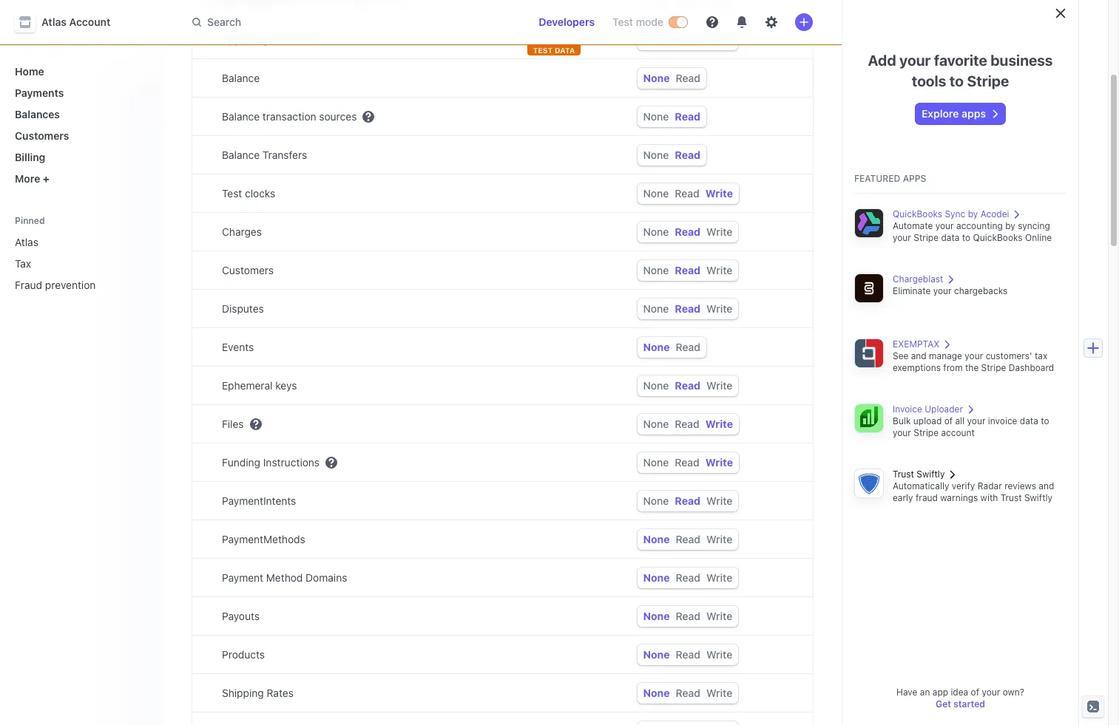 Task type: vqa. For each thing, say whether or not it's contained in the screenshot.
favorite
yes



Task type: describe. For each thing, give the bounding box(es) containing it.
manage
[[930, 351, 963, 362]]

your inside add your favorite business tools to stripe
[[900, 52, 931, 69]]

5 none from the top
[[643, 187, 669, 200]]

none button for payouts
[[643, 610, 670, 623]]

have an app idea of your own? get started
[[897, 687, 1025, 710]]

0 vertical spatial quickbooks
[[893, 209, 943, 220]]

12 none from the top
[[643, 457, 669, 469]]

get
[[936, 699, 952, 710]]

the
[[966, 363, 979, 374]]

read button for ephemeral keys
[[675, 380, 701, 392]]

eliminate
[[893, 286, 931, 297]]

read button for test clocks
[[675, 187, 700, 200]]

keys
[[276, 380, 297, 392]]

events
[[222, 341, 254, 354]]

upload
[[914, 416, 942, 427]]

none read write for apple pay domains
[[643, 33, 733, 46]]

automatically
[[893, 481, 950, 492]]

apps
[[962, 107, 986, 120]]

invoice
[[893, 404, 923, 415]]

uploader
[[925, 404, 963, 415]]

chargeblast image
[[855, 274, 884, 303]]

featured
[[855, 173, 901, 184]]

to inside bulk upload of all your invoice data to your stripe account
[[1041, 416, 1050, 427]]

apps
[[903, 173, 927, 184]]

write button for test clocks
[[706, 187, 733, 200]]

add your favorite business tools to stripe
[[868, 52, 1053, 90]]

pinned element
[[9, 230, 151, 297]]

bulk
[[893, 416, 911, 427]]

read button for balance transfers
[[675, 149, 701, 161]]

ephemeral
[[222, 380, 273, 392]]

none read write for products
[[643, 649, 733, 662]]

write for disputes
[[707, 303, 733, 315]]

your inside "have an app idea of your own? get started"
[[982, 687, 1001, 699]]

quickbooks sync by acodei
[[893, 209, 1010, 220]]

13 none from the top
[[643, 495, 669, 508]]

reviews
[[1005, 481, 1037, 492]]

data inside bulk upload of all your invoice data to your stripe account
[[1020, 416, 1039, 427]]

read button for products
[[676, 649, 701, 662]]

balances link
[[9, 102, 151, 127]]

atlas for atlas account
[[41, 16, 67, 28]]

dashboard
[[1009, 363, 1055, 374]]

none button for balance
[[643, 72, 670, 84]]

test
[[533, 46, 553, 55]]

none read write for test clocks
[[643, 187, 733, 200]]

none read write for paymentintents
[[643, 495, 733, 508]]

domains for payment method domains
[[306, 572, 347, 585]]

none button for apple pay domains
[[643, 33, 669, 46]]

your down bulk
[[893, 428, 912, 439]]

invoice uploader image
[[855, 404, 884, 434]]

to inside add your favorite business tools to stripe
[[950, 73, 964, 90]]

1 none from the top
[[643, 33, 669, 46]]

test mode
[[613, 16, 664, 28]]

0 vertical spatial swiftly
[[917, 469, 945, 480]]

9 none from the top
[[643, 341, 670, 354]]

balance transfers
[[222, 149, 307, 161]]

add
[[868, 52, 897, 69]]

stripe inside see and manage your customers' tax exemptions from the stripe dashboard
[[982, 363, 1007, 374]]

bulk upload of all your invoice data to your stripe account
[[893, 416, 1050, 439]]

sources
[[319, 110, 357, 123]]

pinned navigation links element
[[9, 209, 154, 297]]

exemptax image
[[855, 339, 884, 369]]

customers inside core navigation links element
[[15, 129, 69, 142]]

more +
[[15, 172, 50, 185]]

write button for products
[[707, 649, 733, 662]]

customers'
[[986, 351, 1033, 362]]

more
[[15, 172, 40, 185]]

settings image
[[766, 16, 778, 28]]

eliminate your chargebacks
[[893, 286, 1008, 297]]

8 none read write from the top
[[643, 457, 733, 469]]

domains for apple pay domains
[[272, 33, 314, 46]]

get started link
[[936, 699, 986, 710]]

account
[[942, 428, 975, 439]]

payment method domains
[[222, 572, 347, 585]]

write button for paymentmethods
[[707, 534, 733, 546]]

balance transaction sources
[[222, 110, 357, 123]]

write for test clocks
[[706, 187, 733, 200]]

10 none from the top
[[643, 380, 669, 392]]

app
[[933, 687, 949, 699]]

have
[[897, 687, 918, 699]]

chargebacks
[[955, 286, 1008, 297]]

balance for balance transaction sources
[[222, 110, 260, 123]]

swiftly inside automatically verify radar reviews and early fraud warnings with trust swiftly
[[1025, 493, 1053, 504]]

stripe inside bulk upload of all your invoice data to your stripe account
[[914, 428, 939, 439]]

invoice
[[988, 416, 1018, 427]]

exemptax
[[893, 339, 940, 350]]

data inside automate your accounting by syncing your stripe data to quickbooks online
[[942, 232, 960, 243]]

write for apple pay domains
[[707, 33, 733, 46]]

business
[[991, 52, 1053, 69]]

your right all
[[968, 416, 986, 427]]

instructions
[[263, 457, 320, 469]]

Search search field
[[184, 9, 515, 36]]

mode
[[636, 16, 664, 28]]

sync
[[945, 209, 966, 220]]

of inside bulk upload of all your invoice data to your stripe account
[[945, 416, 953, 427]]

atlas account
[[41, 16, 111, 28]]

11 none button from the top
[[643, 418, 669, 431]]

none button for test clocks
[[643, 187, 669, 200]]

fraud
[[916, 493, 938, 504]]

read button for payment method domains
[[676, 572, 701, 585]]

chargeblast
[[893, 274, 944, 285]]

acodei
[[981, 209, 1010, 220]]

1 horizontal spatial customers
[[222, 264, 274, 277]]

test clocks
[[222, 187, 275, 200]]

write button for payment method domains
[[707, 572, 733, 585]]

tax link
[[9, 252, 151, 276]]

write for products
[[707, 649, 733, 662]]

method
[[266, 572, 303, 585]]

customers link
[[9, 124, 151, 148]]

none button for charges
[[643, 226, 669, 238]]

funding
[[222, 457, 261, 469]]

none read write for paymentmethods
[[643, 534, 733, 546]]

read button for balance
[[676, 72, 701, 84]]

8 none from the top
[[643, 303, 669, 315]]

automate your accounting by syncing your stripe data to quickbooks online
[[893, 221, 1052, 243]]

write for payment method domains
[[707, 572, 733, 585]]

see
[[893, 351, 909, 362]]

tools
[[912, 73, 947, 90]]

by inside automate your accounting by syncing your stripe data to quickbooks online
[[1006, 221, 1016, 232]]

payment
[[222, 572, 263, 585]]

read button for customers
[[675, 264, 701, 277]]

2 none read from the top
[[643, 110, 701, 123]]

none read for balance
[[643, 72, 701, 84]]

pay
[[252, 33, 270, 46]]

explore apps link
[[916, 104, 1006, 124]]

fraud
[[15, 279, 42, 292]]

idea
[[951, 687, 969, 699]]

atlas link
[[9, 230, 151, 255]]

your down automate
[[893, 232, 912, 243]]

clocks
[[245, 187, 275, 200]]

accounting
[[957, 221, 1003, 232]]

none read for events
[[643, 341, 701, 354]]

write for shipping rates
[[707, 687, 733, 700]]

atlas account button
[[15, 12, 125, 33]]

3 none button from the top
[[643, 110, 669, 123]]

charges
[[222, 226, 262, 238]]



Task type: locate. For each thing, give the bounding box(es) containing it.
0 horizontal spatial by
[[968, 209, 979, 220]]

Search text field
[[184, 9, 515, 36]]

6 none button from the top
[[643, 226, 669, 238]]

early
[[893, 493, 914, 504]]

to down favorite
[[950, 73, 964, 90]]

transaction
[[263, 110, 316, 123]]

16 none button from the top
[[643, 610, 670, 623]]

swiftly down reviews
[[1025, 493, 1053, 504]]

1 none button from the top
[[643, 33, 669, 46]]

write for ephemeral keys
[[707, 380, 733, 392]]

1 vertical spatial by
[[1006, 221, 1016, 232]]

none button for paymentintents
[[643, 495, 669, 508]]

to down accounting
[[963, 232, 971, 243]]

write button for disputes
[[707, 303, 733, 315]]

none read write
[[643, 33, 733, 46], [643, 187, 733, 200], [643, 226, 733, 238], [643, 264, 733, 277], [643, 303, 733, 315], [643, 380, 733, 392], [643, 418, 733, 431], [643, 457, 733, 469], [643, 495, 733, 508], [643, 534, 733, 546], [643, 572, 733, 585], [643, 610, 733, 623], [643, 649, 733, 662], [643, 687, 733, 700]]

7 none button from the top
[[643, 264, 669, 277]]

1 vertical spatial atlas
[[15, 236, 38, 249]]

quickbooks up automate
[[893, 209, 943, 220]]

6 none read write from the top
[[643, 380, 733, 392]]

3 none from the top
[[643, 110, 669, 123]]

write button for ephemeral keys
[[707, 380, 733, 392]]

5 none button from the top
[[643, 187, 669, 200]]

write button for apple pay domains
[[707, 33, 733, 46]]

1 horizontal spatial atlas
[[41, 16, 67, 28]]

products
[[222, 649, 265, 662]]

paymentmethods
[[222, 534, 305, 546]]

9 none read write from the top
[[643, 495, 733, 508]]

7 none read write from the top
[[643, 418, 733, 431]]

12 none read write from the top
[[643, 610, 733, 623]]

none button for disputes
[[643, 303, 669, 315]]

0 vertical spatial by
[[968, 209, 979, 220]]

0 horizontal spatial quickbooks
[[893, 209, 943, 220]]

none button for balance transfers
[[643, 149, 669, 161]]

account
[[69, 16, 111, 28]]

verify
[[952, 481, 976, 492]]

write for paymentintents
[[707, 495, 733, 508]]

data down quickbooks sync by acodei at the right top of page
[[942, 232, 960, 243]]

0 vertical spatial to
[[950, 73, 964, 90]]

by down acodei
[[1006, 221, 1016, 232]]

test left "mode"
[[613, 16, 633, 28]]

of up started
[[971, 687, 980, 699]]

write for customers
[[707, 264, 733, 277]]

see and manage your customers' tax exemptions from the stripe dashboard
[[893, 351, 1055, 374]]

files
[[222, 418, 244, 431]]

1 vertical spatial test
[[222, 187, 242, 200]]

payouts
[[222, 610, 260, 623]]

read button for paymentmethods
[[676, 534, 701, 546]]

help image
[[707, 16, 719, 28]]

1 horizontal spatial by
[[1006, 221, 1016, 232]]

0 vertical spatial atlas
[[41, 16, 67, 28]]

none read write for payouts
[[643, 610, 733, 623]]

stripe down customers' in the right of the page
[[982, 363, 1007, 374]]

shipping
[[222, 687, 264, 700]]

11 none from the top
[[643, 418, 669, 431]]

none button for events
[[643, 341, 670, 354]]

data right the invoice
[[1020, 416, 1039, 427]]

data
[[555, 46, 575, 55]]

atlas down pinned
[[15, 236, 38, 249]]

1 horizontal spatial trust
[[1001, 493, 1022, 504]]

4 none from the top
[[643, 149, 669, 161]]

balance for balance transfers
[[222, 149, 260, 161]]

warnings
[[941, 493, 978, 504]]

transfers
[[263, 149, 307, 161]]

trust swiftly image
[[855, 469, 884, 499]]

apple pay domains
[[222, 33, 314, 46]]

search
[[207, 16, 241, 28]]

your down quickbooks sync by acodei at the right top of page
[[936, 221, 954, 232]]

test left clocks at the left top of page
[[222, 187, 242, 200]]

and inside automatically verify radar reviews and early fraud warnings with trust swiftly
[[1039, 481, 1055, 492]]

write for paymentmethods
[[707, 534, 733, 546]]

developers link
[[533, 10, 601, 34]]

test for test clocks
[[222, 187, 242, 200]]

4 none read write from the top
[[643, 264, 733, 277]]

exemptions
[[893, 363, 941, 374]]

17 none from the top
[[643, 649, 670, 662]]

none read write for ephemeral keys
[[643, 380, 733, 392]]

quickbooks sync by acodei image
[[855, 209, 884, 238]]

write
[[707, 33, 733, 46], [706, 187, 733, 200], [707, 226, 733, 238], [707, 264, 733, 277], [707, 303, 733, 315], [707, 380, 733, 392], [706, 418, 733, 431], [706, 457, 733, 469], [707, 495, 733, 508], [707, 534, 733, 546], [707, 572, 733, 585], [707, 610, 733, 623], [707, 649, 733, 662], [707, 687, 733, 700]]

pinned
[[15, 215, 45, 226]]

16 none from the top
[[643, 610, 670, 623]]

to right the invoice
[[1041, 416, 1050, 427]]

none read for balance transfers
[[643, 149, 701, 161]]

customers up disputes
[[222, 264, 274, 277]]

+
[[43, 172, 50, 185]]

write button for charges
[[707, 226, 733, 238]]

atlas for atlas
[[15, 236, 38, 249]]

an
[[920, 687, 930, 699]]

0 horizontal spatial swiftly
[[917, 469, 945, 480]]

read button for disputes
[[675, 303, 701, 315]]

home link
[[9, 59, 151, 84]]

swiftly
[[917, 469, 945, 480], [1025, 493, 1053, 504]]

funding instructions
[[222, 457, 320, 469]]

0 horizontal spatial of
[[945, 416, 953, 427]]

15 none button from the top
[[643, 572, 670, 585]]

test for test mode
[[613, 16, 633, 28]]

none read write for payment method domains
[[643, 572, 733, 585]]

read button for charges
[[675, 226, 701, 238]]

quickbooks inside automate your accounting by syncing your stripe data to quickbooks online
[[973, 232, 1023, 243]]

3 balance from the top
[[222, 149, 260, 161]]

featured apps
[[855, 173, 927, 184]]

10 none button from the top
[[643, 380, 669, 392]]

online
[[1026, 232, 1052, 243]]

stripe inside add your favorite business tools to stripe
[[967, 73, 1010, 90]]

read button for paymentintents
[[675, 495, 701, 508]]

by up accounting
[[968, 209, 979, 220]]

5 none read write from the top
[[643, 303, 733, 315]]

4 none button from the top
[[643, 149, 669, 161]]

prevention
[[45, 279, 96, 292]]

domains right pay
[[272, 33, 314, 46]]

and up exemptions
[[911, 351, 927, 362]]

stripe down favorite
[[967, 73, 1010, 90]]

1 vertical spatial customers
[[222, 264, 274, 277]]

balance up balance transfers
[[222, 110, 260, 123]]

0 vertical spatial balance
[[222, 72, 260, 84]]

from
[[944, 363, 963, 374]]

11 none read write from the top
[[643, 572, 733, 585]]

10 none read write from the top
[[643, 534, 733, 546]]

your down chargeblast on the right top of the page
[[934, 286, 952, 297]]

17 none button from the top
[[643, 649, 670, 662]]

none read write for customers
[[643, 264, 733, 277]]

1 balance from the top
[[222, 72, 260, 84]]

atlas inside atlas account button
[[41, 16, 67, 28]]

13 none read write from the top
[[643, 649, 733, 662]]

1 vertical spatial trust
[[1001, 493, 1022, 504]]

payments link
[[9, 81, 151, 105]]

1 vertical spatial swiftly
[[1025, 493, 1053, 504]]

stripe down upload
[[914, 428, 939, 439]]

balance up test clocks
[[222, 149, 260, 161]]

write button for payouts
[[707, 610, 733, 623]]

explore apps
[[922, 107, 986, 120]]

write for charges
[[707, 226, 733, 238]]

1 horizontal spatial swiftly
[[1025, 493, 1053, 504]]

read button for events
[[676, 341, 701, 354]]

core navigation links element
[[9, 59, 151, 191]]

your inside see and manage your customers' tax exemptions from the stripe dashboard
[[965, 351, 984, 362]]

0 vertical spatial test
[[613, 16, 633, 28]]

own?
[[1003, 687, 1025, 699]]

0 vertical spatial data
[[942, 232, 960, 243]]

stripe down automate
[[914, 232, 939, 243]]

favorite
[[934, 52, 988, 69]]

14 none button from the top
[[643, 534, 670, 546]]

0 horizontal spatial atlas
[[15, 236, 38, 249]]

data
[[942, 232, 960, 243], [1020, 416, 1039, 427]]

stripe
[[967, 73, 1010, 90], [914, 232, 939, 243], [982, 363, 1007, 374], [914, 428, 939, 439]]

balance down apple
[[222, 72, 260, 84]]

1 vertical spatial quickbooks
[[973, 232, 1023, 243]]

1 horizontal spatial quickbooks
[[973, 232, 1023, 243]]

balances
[[15, 108, 60, 121]]

0 horizontal spatial data
[[942, 232, 960, 243]]

0 horizontal spatial customers
[[15, 129, 69, 142]]

14 none read write from the top
[[643, 687, 733, 700]]

1 vertical spatial balance
[[222, 110, 260, 123]]

of left all
[[945, 416, 953, 427]]

stripe inside automate your accounting by syncing your stripe data to quickbooks online
[[914, 232, 939, 243]]

tax
[[1035, 351, 1048, 362]]

rates
[[267, 687, 294, 700]]

0 vertical spatial and
[[911, 351, 927, 362]]

test
[[613, 16, 633, 28], [222, 187, 242, 200]]

fraud prevention
[[15, 279, 96, 292]]

2 none button from the top
[[643, 72, 670, 84]]

1 horizontal spatial and
[[1039, 481, 1055, 492]]

1 horizontal spatial test
[[613, 16, 633, 28]]

write button for paymentintents
[[707, 495, 733, 508]]

balance for balance
[[222, 72, 260, 84]]

0 vertical spatial trust
[[893, 469, 915, 480]]

18 none from the top
[[643, 687, 670, 700]]

of inside "have an app idea of your own? get started"
[[971, 687, 980, 699]]

read button for payouts
[[676, 610, 701, 623]]

your left own? on the bottom right of page
[[982, 687, 1001, 699]]

started
[[954, 699, 986, 710]]

3 none read write from the top
[[643, 226, 733, 238]]

of
[[945, 416, 953, 427], [971, 687, 980, 699]]

14 none from the top
[[643, 534, 670, 546]]

1 none read write from the top
[[643, 33, 733, 46]]

none button for products
[[643, 649, 670, 662]]

1 vertical spatial domains
[[306, 572, 347, 585]]

by
[[968, 209, 979, 220], [1006, 221, 1016, 232]]

apple
[[222, 33, 250, 46]]

2 none read write from the top
[[643, 187, 733, 200]]

ephemeral keys
[[222, 380, 297, 392]]

trust swiftly
[[893, 469, 945, 480]]

none button for paymentmethods
[[643, 534, 670, 546]]

developers
[[539, 16, 595, 28]]

write for payouts
[[707, 610, 733, 623]]

syncing
[[1018, 221, 1051, 232]]

billing link
[[9, 145, 151, 169]]

and inside see and manage your customers' tax exemptions from the stripe dashboard
[[911, 351, 927, 362]]

0 vertical spatial domains
[[272, 33, 314, 46]]

quickbooks down accounting
[[973, 232, 1023, 243]]

0 horizontal spatial trust
[[893, 469, 915, 480]]

write button for customers
[[707, 264, 733, 277]]

none button for shipping rates
[[643, 687, 670, 700]]

2 balance from the top
[[222, 110, 260, 123]]

domains right method
[[306, 572, 347, 585]]

to inside automate your accounting by syncing your stripe data to quickbooks online
[[963, 232, 971, 243]]

none read write for disputes
[[643, 303, 733, 315]]

1 vertical spatial data
[[1020, 416, 1039, 427]]

customers down balances
[[15, 129, 69, 142]]

18 none button from the top
[[643, 687, 670, 700]]

6 none from the top
[[643, 226, 669, 238]]

all
[[956, 416, 965, 427]]

read button for shipping rates
[[676, 687, 701, 700]]

4 none read from the top
[[643, 341, 701, 354]]

to
[[950, 73, 964, 90], [963, 232, 971, 243], [1041, 416, 1050, 427]]

billing
[[15, 151, 45, 164]]

0 horizontal spatial and
[[911, 351, 927, 362]]

atlas
[[41, 16, 67, 28], [15, 236, 38, 249]]

13 none button from the top
[[643, 495, 669, 508]]

invoice uploader
[[893, 404, 963, 415]]

quickbooks
[[893, 209, 943, 220], [973, 232, 1023, 243]]

12 none button from the top
[[643, 457, 669, 469]]

home
[[15, 65, 44, 78]]

2 vertical spatial balance
[[222, 149, 260, 161]]

radar
[[978, 481, 1003, 492]]

shipping rates
[[222, 687, 294, 700]]

tax
[[15, 258, 31, 270]]

none button
[[643, 33, 669, 46], [643, 72, 670, 84], [643, 110, 669, 123], [643, 149, 669, 161], [643, 187, 669, 200], [643, 226, 669, 238], [643, 264, 669, 277], [643, 303, 669, 315], [643, 341, 670, 354], [643, 380, 669, 392], [643, 418, 669, 431], [643, 457, 669, 469], [643, 495, 669, 508], [643, 534, 670, 546], [643, 572, 670, 585], [643, 610, 670, 623], [643, 649, 670, 662], [643, 687, 670, 700]]

none read write for shipping rates
[[643, 687, 733, 700]]

0 vertical spatial customers
[[15, 129, 69, 142]]

and right reviews
[[1039, 481, 1055, 492]]

your up tools
[[900, 52, 931, 69]]

3 none read from the top
[[643, 149, 701, 161]]

0 horizontal spatial test
[[222, 187, 242, 200]]

atlas left account
[[41, 16, 67, 28]]

automate
[[893, 221, 933, 232]]

write button for shipping rates
[[707, 687, 733, 700]]

trust up automatically
[[893, 469, 915, 480]]

trust inside automatically verify radar reviews and early fraud warnings with trust swiftly
[[1001, 493, 1022, 504]]

your
[[900, 52, 931, 69], [936, 221, 954, 232], [893, 232, 912, 243], [934, 286, 952, 297], [965, 351, 984, 362], [968, 416, 986, 427], [893, 428, 912, 439], [982, 687, 1001, 699]]

1 horizontal spatial data
[[1020, 416, 1039, 427]]

2 none from the top
[[643, 72, 670, 84]]

none
[[643, 33, 669, 46], [643, 72, 670, 84], [643, 110, 669, 123], [643, 149, 669, 161], [643, 187, 669, 200], [643, 226, 669, 238], [643, 264, 669, 277], [643, 303, 669, 315], [643, 341, 670, 354], [643, 380, 669, 392], [643, 418, 669, 431], [643, 457, 669, 469], [643, 495, 669, 508], [643, 534, 670, 546], [643, 572, 670, 585], [643, 610, 670, 623], [643, 649, 670, 662], [643, 687, 670, 700]]

7 none from the top
[[643, 264, 669, 277]]

1 vertical spatial of
[[971, 687, 980, 699]]

trust down reviews
[[1001, 493, 1022, 504]]

read button for apple pay domains
[[675, 33, 701, 46]]

1 horizontal spatial of
[[971, 687, 980, 699]]

swiftly up automatically
[[917, 469, 945, 480]]

atlas inside atlas link
[[15, 236, 38, 249]]

2 vertical spatial to
[[1041, 416, 1050, 427]]

0 vertical spatial of
[[945, 416, 953, 427]]

none button for ephemeral keys
[[643, 380, 669, 392]]

test data
[[533, 46, 575, 55]]

8 none button from the top
[[643, 303, 669, 315]]

9 none button from the top
[[643, 341, 670, 354]]

1 vertical spatial and
[[1039, 481, 1055, 492]]

read button
[[675, 33, 701, 46], [676, 72, 701, 84], [675, 110, 701, 123], [675, 149, 701, 161], [675, 187, 700, 200], [675, 226, 701, 238], [675, 264, 701, 277], [675, 303, 701, 315], [676, 341, 701, 354], [675, 380, 701, 392], [675, 418, 700, 431], [675, 457, 700, 469], [675, 495, 701, 508], [676, 534, 701, 546], [676, 572, 701, 585], [676, 610, 701, 623], [676, 649, 701, 662], [676, 687, 701, 700]]

1 none read from the top
[[643, 72, 701, 84]]

automatically verify radar reviews and early fraud warnings with trust swiftly
[[893, 481, 1055, 504]]

none button for customers
[[643, 264, 669, 277]]

your up the
[[965, 351, 984, 362]]

15 none from the top
[[643, 572, 670, 585]]

1 vertical spatial to
[[963, 232, 971, 243]]

none read write for charges
[[643, 226, 733, 238]]

none button for payment method domains
[[643, 572, 670, 585]]



